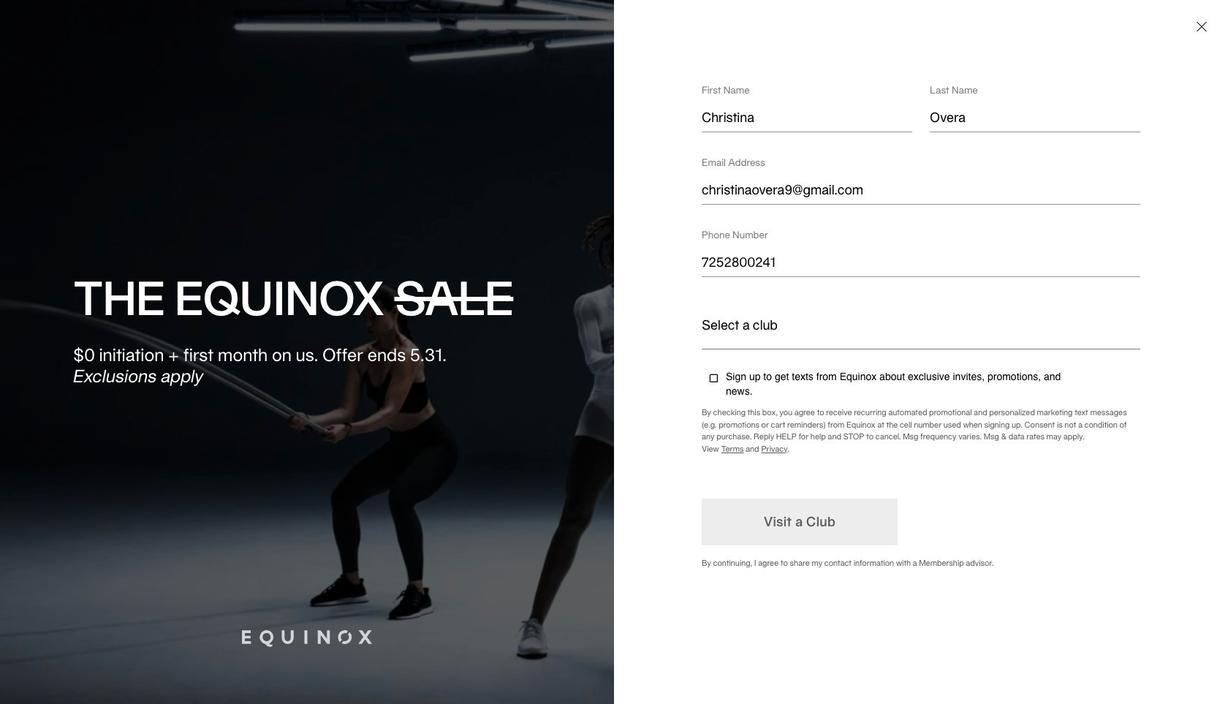 Task type: vqa. For each thing, say whether or not it's contained in the screenshot.
text field
yes



Task type: describe. For each thing, give the bounding box(es) containing it.
equinox wordmark image
[[242, 631, 372, 647]]

experience the best at equinox image
[[0, 0, 614, 704]]



Task type: locate. For each thing, give the bounding box(es) containing it.
None text field
[[930, 108, 1141, 126]]

None email field
[[702, 180, 1141, 199]]

None text field
[[702, 108, 913, 126], [702, 252, 1141, 271], [702, 108, 913, 126], [702, 252, 1141, 271]]



